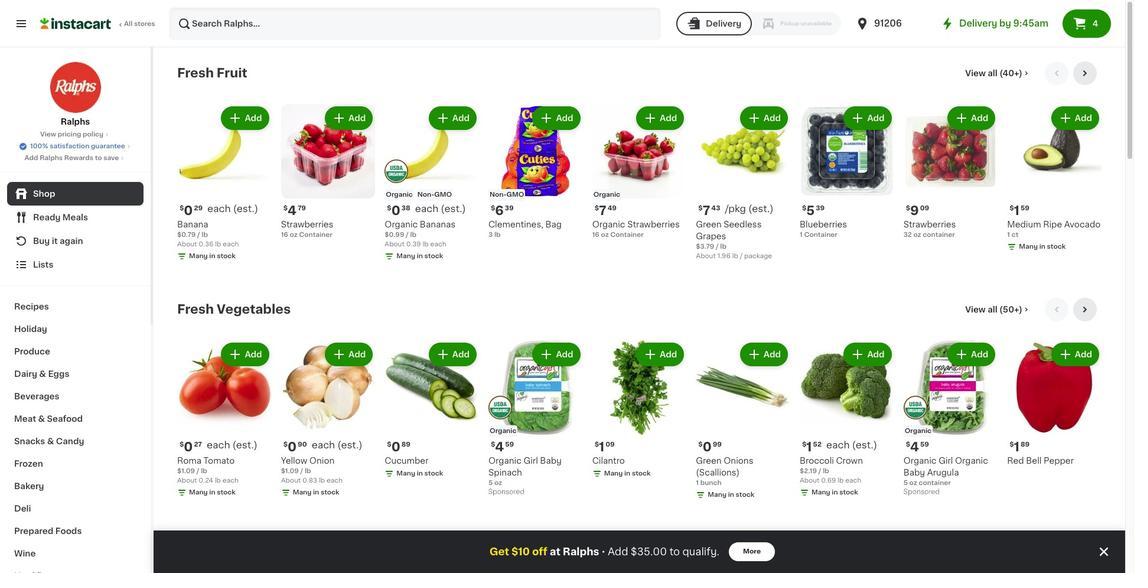 Task type: describe. For each thing, give the bounding box(es) containing it.
service type group
[[677, 12, 841, 35]]

$1.09 for yellow onion
[[281, 468, 299, 474]]

green for 1
[[696, 456, 722, 465]]

broccoli crown $2.19 / lb about 0.69 lb each
[[800, 456, 863, 484]]

$ 1 89
[[1010, 441, 1030, 453]]

in down 0.39
[[417, 253, 423, 259]]

$ 5 39
[[802, 204, 825, 217]]

stores
[[134, 21, 155, 27]]

bakery
[[14, 482, 44, 490]]

snacks & candy link
[[7, 430, 144, 453]]

candy
[[56, 437, 84, 445]]

$ 4 79
[[283, 204, 306, 217]]

banana
[[177, 220, 208, 228]]

frozen link
[[7, 453, 144, 475]]

policy
[[83, 131, 103, 138]]

$ 7 49
[[595, 204, 617, 217]]

fruit
[[217, 67, 247, 79]]

in down green onions (scallions) 1 bunch
[[728, 491, 734, 498]]

each inside banana $0.79 / lb about 0.36 lb each
[[223, 241, 239, 247]]

each (est.) for organic bananas
[[415, 204, 466, 213]]

meat & seafood
[[14, 415, 83, 423]]

item badge image for organic girl organic baby arugula
[[904, 396, 927, 420]]

/pkg
[[725, 204, 746, 213]]

6
[[495, 204, 504, 217]]

many in stock down 0.83
[[293, 489, 339, 495]]

green onions (scallions) 1 bunch
[[696, 456, 754, 486]]

meat
[[14, 415, 36, 423]]

beverages
[[14, 392, 59, 401]]

4 inside "button"
[[1093, 19, 1099, 28]]

oz inside strawberries 16 oz container
[[290, 231, 298, 238]]

$ inside $ 5 39
[[802, 205, 807, 211]]

•
[[602, 547, 606, 556]]

$ inside $ 1 89
[[1010, 441, 1014, 448]]

red
[[1008, 456, 1024, 465]]

lb up 0.83
[[305, 468, 311, 474]]

more
[[743, 548, 761, 555]]

container inside blueberries 1 container
[[804, 231, 838, 238]]

banana $0.79 / lb about 0.36 lb each
[[177, 220, 239, 247]]

about for organic bananas
[[385, 241, 405, 247]]

delivery for delivery
[[706, 19, 742, 28]]

by
[[1000, 19, 1011, 28]]

meat & seafood link
[[7, 408, 144, 430]]

$1.52 each (estimated) element
[[800, 439, 894, 455]]

item carousel region containing fresh fruit
[[177, 61, 1102, 288]]

item carousel region containing fresh vegetables
[[177, 298, 1102, 525]]

/ inside broccoli crown $2.19 / lb about 0.69 lb each
[[819, 468, 822, 474]]

baby inside organic girl baby spinach 5 oz
[[540, 456, 562, 465]]

about for broccoli crown
[[800, 477, 820, 484]]

in down cucumber
[[417, 470, 423, 477]]

onion
[[309, 456, 335, 465]]

$ inside $ 0 89
[[387, 441, 392, 448]]

many down 0.83
[[293, 489, 312, 495]]

delivery for delivery by 9:45am
[[959, 19, 998, 28]]

4 for organic girl baby spinach
[[495, 441, 504, 453]]

buy it again link
[[7, 229, 144, 253]]

(est.) for green seedless grapes
[[749, 204, 774, 213]]

$ up organic girl organic baby arugula 5 oz container
[[906, 441, 910, 448]]

89 for 1
[[1021, 441, 1030, 448]]

girl for baby
[[524, 456, 538, 465]]

90
[[298, 441, 307, 448]]

dairy & eggs link
[[7, 363, 144, 385]]

$ inside $ 0 38
[[387, 205, 392, 211]]

organic non-gmo
[[386, 191, 452, 198]]

lb right 0.69
[[838, 477, 844, 484]]

about inside banana $0.79 / lb about 0.36 lb each
[[177, 241, 197, 247]]

many in stock down 'cilantro'
[[604, 470, 651, 477]]

wine link
[[7, 542, 144, 565]]

organic inside organic strawberries 16 oz container
[[592, 220, 625, 228]]

59 for organic girl organic baby arugula
[[920, 441, 929, 448]]

$ 1 52
[[802, 441, 822, 453]]

/ left package at the top right of page
[[740, 253, 743, 259]]

organic girl organic baby arugula 5 oz container
[[904, 456, 988, 486]]

1 inside green onions (scallions) 1 bunch
[[696, 480, 699, 486]]

in down 0.36
[[209, 253, 215, 259]]

many down medium
[[1019, 243, 1038, 250]]

bunch
[[701, 480, 722, 486]]

item badge image
[[385, 160, 408, 183]]

1 for blueberries 1 container
[[800, 231, 803, 238]]

/ inside the roma tomato $1.09 / lb about 0.24 lb each
[[197, 468, 199, 474]]

view inside "link"
[[40, 131, 56, 138]]

9:45am
[[1014, 19, 1049, 28]]

each inside organic bananas $0.99 / lb about 0.39 lb each
[[430, 241, 446, 247]]

more button
[[729, 542, 775, 561]]

oz inside organic strawberries 16 oz container
[[601, 231, 609, 238]]

many in stock down bunch
[[708, 491, 755, 498]]

38
[[402, 205, 410, 211]]

view all (40+) button
[[961, 61, 1036, 85]]

many down 0.24
[[189, 489, 208, 495]]

ralphs inside add ralphs rewards to save link
[[40, 155, 63, 161]]

dairy & eggs
[[14, 370, 69, 378]]

$0.27 each (estimated) element
[[177, 439, 272, 455]]

each (est.) for yellow onion
[[312, 440, 363, 449]]

39 for 5
[[816, 205, 825, 211]]

(est.) for roma tomato
[[232, 440, 258, 449]]

in down 0.83
[[313, 489, 319, 495]]

clementines,
[[489, 220, 543, 228]]

crown
[[836, 456, 863, 465]]

$ inside $ 7 49
[[595, 205, 599, 211]]

$ inside $ 9 09
[[906, 205, 910, 211]]

each inside '$0.27 each (estimated)' element
[[207, 440, 230, 449]]

ralphs link
[[49, 61, 101, 128]]

$ inside $ 7 43
[[699, 205, 703, 211]]

/ up 1.96
[[716, 243, 719, 250]]

all stores link
[[40, 7, 156, 40]]

89 for 0
[[402, 441, 411, 448]]

each inside the roma tomato $1.09 / lb about 0.24 lb each
[[223, 477, 239, 484]]

grapes
[[696, 232, 726, 240]]

prepared foods
[[14, 527, 82, 535]]

0 left "99"
[[703, 441, 712, 453]]

in down medium ripe avocado 1 ct
[[1040, 243, 1046, 250]]

lb up 0.69
[[823, 468, 829, 474]]

$1.09 for roma tomato
[[177, 468, 195, 474]]

snacks & candy
[[14, 437, 84, 445]]

dairy
[[14, 370, 37, 378]]

cilantro
[[592, 456, 625, 465]]

/pkg (est.)
[[725, 204, 774, 213]]

many down 0.39
[[397, 253, 415, 259]]

item badge image for organic girl baby spinach
[[489, 396, 512, 420]]

each inside $0.29 each (estimated) "element"
[[207, 204, 231, 213]]

5 inside organic girl baby spinach 5 oz
[[489, 480, 493, 486]]

/ inside banana $0.79 / lb about 0.36 lb each
[[197, 231, 200, 238]]

organic strawberries 16 oz container
[[592, 220, 680, 238]]

again
[[60, 237, 83, 245]]

many in stock down 0.39
[[397, 253, 443, 259]]

$ 9 09
[[906, 204, 929, 217]]

add ralphs rewards to save link
[[25, 154, 126, 163]]

lb inside clementines, bag 3 lb
[[494, 231, 501, 238]]

lb right 1.96
[[732, 253, 738, 259]]

/ inside the "yellow onion $1.09 / lb about 0.83 lb each"
[[300, 468, 303, 474]]

prepared foods link
[[7, 520, 144, 542]]

each inside "$1.52 each (estimated)" element
[[827, 440, 850, 449]]

lb up 0.36
[[202, 231, 208, 238]]

ralphs inside ralphs link
[[61, 118, 90, 126]]

$0.29 each (estimated) element
[[177, 203, 272, 218]]

Search field
[[170, 8, 660, 39]]

view all (50+)
[[965, 305, 1023, 314]]

organic girl baby spinach 5 oz
[[489, 456, 562, 486]]

yellow
[[281, 456, 307, 465]]

$ 1 09
[[595, 441, 615, 453]]

0.39
[[406, 241, 421, 247]]

treatment tracker modal dialog
[[154, 531, 1125, 573]]

1 inside medium ripe avocado 1 ct
[[1008, 231, 1010, 238]]

4 button
[[1063, 9, 1111, 38]]

lb right 0.83
[[319, 477, 325, 484]]

ripe
[[1043, 220, 1062, 228]]

each (est.) for roma tomato
[[207, 440, 258, 449]]

view all (40+)
[[966, 69, 1023, 77]]

cucumber
[[385, 456, 429, 465]]

0 for banana
[[184, 204, 193, 217]]

& for meat
[[38, 415, 45, 423]]

shop link
[[7, 182, 144, 206]]

(est.) for banana
[[233, 204, 258, 213]]

0 up cucumber
[[392, 441, 400, 453]]

in down 0.24
[[209, 489, 215, 495]]

in down 'cilantro'
[[624, 470, 631, 477]]

0.83
[[302, 477, 317, 484]]

$ 0 38
[[387, 204, 410, 217]]

lists
[[33, 261, 53, 269]]

$ 4 59 for organic girl baby spinach
[[491, 441, 514, 453]]

bananas
[[420, 220, 456, 228]]

strawberries for 4
[[281, 220, 333, 228]]

produce
[[14, 347, 50, 356]]

many down 0.36
[[189, 253, 208, 259]]

ct
[[1012, 231, 1019, 238]]

1 non- from the left
[[490, 191, 507, 198]]

all for 4
[[988, 305, 998, 314]]

oz inside organic girl organic baby arugula 5 oz container
[[910, 480, 917, 486]]

bell
[[1026, 456, 1042, 465]]

in down 0.69
[[832, 489, 838, 495]]

product group containing 9
[[904, 104, 998, 240]]

qualify.
[[683, 547, 720, 557]]

$2.19
[[800, 468, 817, 474]]

lb right 0.36
[[215, 241, 221, 247]]

$ inside $ 0 90
[[283, 441, 288, 448]]

each (est.) for broccoli crown
[[827, 440, 877, 449]]

$ 1 59
[[1010, 204, 1030, 217]]

$ inside '$ 1 52'
[[802, 441, 807, 448]]

ralphs logo image
[[49, 61, 101, 113]]

$3.79
[[696, 243, 714, 250]]

$ inside $ 0 29
[[180, 205, 184, 211]]

lb up 1.96
[[720, 243, 727, 250]]

lb up 0.39
[[410, 231, 417, 238]]

at
[[550, 547, 561, 557]]

bakery link
[[7, 475, 144, 497]]

beverages link
[[7, 385, 144, 408]]

$ inside '$ 4 79'
[[283, 205, 288, 211]]



Task type: locate. For each thing, give the bounding box(es) containing it.
about inside organic bananas $0.99 / lb about 0.39 lb each
[[385, 241, 405, 247]]

broccoli
[[800, 456, 834, 465]]

0 horizontal spatial $1.09
[[177, 468, 195, 474]]

tomato
[[204, 456, 235, 465]]

main content
[[154, 47, 1125, 573]]

(est.) for broccoli crown
[[852, 440, 877, 449]]

about down $3.79
[[696, 253, 716, 259]]

about inside the roma tomato $1.09 / lb about 0.24 lb each
[[177, 477, 197, 484]]

/ inside organic bananas $0.99 / lb about 0.39 lb each
[[406, 231, 409, 238]]

strawberries inside organic strawberries 16 oz container
[[628, 220, 680, 228]]

0 horizontal spatial 59
[[505, 441, 514, 448]]

0 horizontal spatial delivery
[[706, 19, 742, 28]]

16 inside strawberries 16 oz container
[[281, 231, 288, 238]]

container
[[923, 231, 955, 238], [919, 480, 951, 486]]

1 horizontal spatial 89
[[1021, 441, 1030, 448]]

snacks
[[14, 437, 45, 445]]

1 left the ct
[[1008, 231, 1010, 238]]

3
[[489, 231, 493, 238]]

1 girl from the left
[[524, 456, 538, 465]]

container inside organic strawberries 16 oz container
[[610, 231, 644, 238]]

0 vertical spatial ralphs
[[61, 118, 90, 126]]

each right 0.36
[[223, 241, 239, 247]]

(40+)
[[1000, 69, 1023, 77]]

$ inside $ 0 27
[[180, 441, 184, 448]]

2 all from the top
[[988, 305, 998, 314]]

0 horizontal spatial girl
[[524, 456, 538, 465]]

1 horizontal spatial 7
[[703, 204, 710, 217]]

$ 0 89
[[387, 441, 411, 453]]

each (est.) inside $0.29 each (estimated) "element"
[[207, 204, 258, 213]]

2 89 from the left
[[1021, 441, 1030, 448]]

2 $ 4 59 from the left
[[906, 441, 929, 453]]

container right 32
[[923, 231, 955, 238]]

2 item carousel region from the top
[[177, 298, 1102, 525]]

product group containing 5
[[800, 104, 894, 240]]

0 horizontal spatial 89
[[402, 441, 411, 448]]

0.24
[[199, 477, 213, 484]]

all inside popup button
[[988, 305, 998, 314]]

girl for organic
[[939, 456, 953, 465]]

39 inside $ 6 39
[[505, 205, 514, 211]]

$ left '79'
[[283, 205, 288, 211]]

100%
[[30, 143, 48, 149]]

1 16 from the left
[[281, 231, 288, 238]]

rewards
[[64, 155, 93, 161]]

1.96
[[718, 253, 731, 259]]

$0.38 each (estimated) element
[[385, 203, 479, 218]]

/ up 0.39
[[406, 231, 409, 238]]

2 gmo from the left
[[434, 191, 452, 198]]

red bell pepper
[[1008, 456, 1074, 465]]

89 inside $ 1 89
[[1021, 441, 1030, 448]]

$ up cucumber
[[387, 441, 392, 448]]

$ 4 59 up arugula
[[906, 441, 929, 453]]

(est.) for organic bananas
[[441, 204, 466, 213]]

16 down '$ 4 79'
[[281, 231, 288, 238]]

view for 6
[[966, 69, 986, 77]]

1 horizontal spatial 09
[[920, 205, 929, 211]]

7 left "49"
[[599, 204, 607, 217]]

89 inside $ 0 89
[[402, 441, 411, 448]]

0 for organic
[[392, 204, 400, 217]]

each up crown
[[827, 440, 850, 449]]

0 horizontal spatial item badge image
[[489, 396, 512, 420]]

many in stock down medium ripe avocado 1 ct
[[1019, 243, 1066, 250]]

all stores
[[124, 21, 155, 27]]

$ left "99"
[[699, 441, 703, 448]]

1 horizontal spatial strawberries
[[628, 220, 680, 228]]

each (est.) inside '$0.27 each (estimated)' element
[[207, 440, 258, 449]]

$1.09 down roma
[[177, 468, 195, 474]]

3 strawberries from the left
[[904, 220, 956, 228]]

7 for $ 7 49
[[599, 204, 607, 217]]

avocado
[[1064, 220, 1101, 228]]

$ 6 39
[[491, 204, 514, 217]]

$ up medium
[[1010, 205, 1014, 211]]

0 horizontal spatial container
[[299, 231, 332, 238]]

$0.99
[[385, 231, 404, 238]]

$ inside $ 0 99
[[699, 441, 703, 448]]

(est.) up banana $0.79 / lb about 0.36 lb each
[[233, 204, 258, 213]]

1 vertical spatial container
[[919, 480, 951, 486]]

0 vertical spatial 09
[[920, 205, 929, 211]]

eggs
[[48, 370, 69, 378]]

add inside get $10 off at ralphs • add $35.00 to qualify.
[[608, 547, 628, 557]]

holiday
[[14, 325, 47, 333]]

ralphs up view pricing policy "link"
[[61, 118, 90, 126]]

7 for $ 7 43
[[703, 204, 710, 217]]

1 horizontal spatial to
[[670, 547, 680, 557]]

100% satisfaction guarantee
[[30, 143, 125, 149]]

$ inside $ 1 59
[[1010, 205, 1014, 211]]

09 inside $ 1 09
[[606, 441, 615, 448]]

91206
[[874, 19, 902, 28]]

1 vertical spatial green
[[696, 456, 722, 465]]

1 vertical spatial to
[[670, 547, 680, 557]]

1 strawberries from the left
[[281, 220, 333, 228]]

$ 7 43
[[699, 204, 720, 217]]

fresh vegetables
[[177, 303, 291, 315]]

& for snacks
[[47, 437, 54, 445]]

strawberries for 9
[[904, 220, 956, 228]]

1 7 from the left
[[599, 204, 607, 217]]

all
[[124, 21, 132, 27]]

$ left "52"
[[802, 441, 807, 448]]

stock
[[1047, 243, 1066, 250], [217, 253, 236, 259], [425, 253, 443, 259], [425, 470, 443, 477], [632, 470, 651, 477], [217, 489, 236, 495], [840, 489, 858, 495], [321, 489, 339, 495], [736, 491, 755, 498]]

0 horizontal spatial non-
[[418, 191, 434, 198]]

many in stock down 0.36
[[189, 253, 236, 259]]

(est.) inside $0.38 each (estimated) element
[[441, 204, 466, 213]]

1 inside blueberries 1 container
[[800, 231, 803, 238]]

view pricing policy
[[40, 131, 103, 138]]

save
[[103, 155, 119, 161]]

$1.09 down yellow
[[281, 468, 299, 474]]

9
[[910, 204, 919, 217]]

product group containing 6
[[489, 104, 583, 240]]

1 horizontal spatial item badge image
[[904, 396, 927, 420]]

2 non- from the left
[[418, 191, 434, 198]]

49
[[608, 205, 617, 211]]

100% satisfaction guarantee button
[[18, 139, 132, 151]]

strawberries inside product group
[[904, 220, 956, 228]]

$ up spinach
[[491, 441, 495, 448]]

container down blueberries
[[804, 231, 838, 238]]

1 item carousel region from the top
[[177, 61, 1102, 288]]

container inside strawberries 16 oz container
[[299, 231, 332, 238]]

/
[[197, 231, 200, 238], [406, 231, 409, 238], [716, 243, 719, 250], [740, 253, 743, 259], [197, 468, 199, 474], [819, 468, 822, 474], [300, 468, 303, 474]]

1 fresh from the top
[[177, 67, 214, 79]]

1 $ 4 59 from the left
[[491, 441, 514, 453]]

$ 4 59 up spinach
[[491, 441, 514, 453]]

each (est.) inside $0.90 each (estimated) 'element'
[[312, 440, 363, 449]]

0 vertical spatial fresh
[[177, 67, 214, 79]]

$0.79
[[177, 231, 196, 238]]

(est.) up crown
[[852, 440, 877, 449]]

about inside green seedless grapes $3.79 / lb about 1.96 lb / package
[[696, 253, 716, 259]]

0 vertical spatial container
[[923, 231, 955, 238]]

about for yellow onion
[[281, 477, 301, 484]]

2 girl from the left
[[939, 456, 953, 465]]

baby
[[540, 456, 562, 465], [904, 468, 925, 477]]

/ up 0.83
[[300, 468, 303, 474]]

39 inside $ 5 39
[[816, 205, 825, 211]]

2 $1.09 from the left
[[281, 468, 299, 474]]

each right 29
[[207, 204, 231, 213]]

wine
[[14, 549, 36, 558]]

strawberries
[[281, 220, 333, 228], [628, 220, 680, 228], [904, 220, 956, 228]]

1 39 from the left
[[505, 205, 514, 211]]

each inside the "yellow onion $1.09 / lb about 0.83 lb each"
[[327, 477, 343, 484]]

1 horizontal spatial girl
[[939, 456, 953, 465]]

container
[[804, 231, 838, 238], [299, 231, 332, 238], [610, 231, 644, 238]]

1 up 'cilantro'
[[599, 441, 605, 453]]

2 vertical spatial view
[[965, 305, 986, 314]]

1 all from the top
[[988, 69, 998, 77]]

holiday link
[[7, 318, 144, 340]]

0
[[184, 204, 193, 217], [392, 204, 400, 217], [184, 441, 193, 453], [288, 441, 297, 453], [392, 441, 400, 453], [703, 441, 712, 453]]

0 horizontal spatial 16
[[281, 231, 288, 238]]

$ 0 29
[[180, 204, 203, 217]]

off
[[532, 547, 548, 557]]

container inside organic girl organic baby arugula 5 oz container
[[919, 480, 951, 486]]

green inside green onions (scallions) 1 bunch
[[696, 456, 722, 465]]

1 horizontal spatial delivery
[[959, 19, 998, 28]]

organic inside organic girl baby spinach 5 oz
[[489, 456, 522, 465]]

1 for $ 1 59
[[1014, 204, 1020, 217]]

buy it again
[[33, 237, 83, 245]]

organic inside organic bananas $0.99 / lb about 0.39 lb each
[[385, 220, 418, 228]]

$ left 90
[[283, 441, 288, 448]]

baby left 'cilantro'
[[540, 456, 562, 465]]

1 horizontal spatial 59
[[920, 441, 929, 448]]

(est.) for yellow onion
[[337, 440, 363, 449]]

sponsored badge image
[[489, 489, 524, 495], [904, 489, 939, 495]]

59 inside $ 1 59
[[1021, 205, 1030, 211]]

0 vertical spatial green
[[696, 220, 722, 228]]

$ left 29
[[180, 205, 184, 211]]

ready meals button
[[7, 206, 144, 229]]

many in stock down cucumber
[[397, 470, 443, 477]]

1 down blueberries
[[800, 231, 803, 238]]

0 vertical spatial view
[[966, 69, 986, 77]]

foods
[[55, 527, 82, 535]]

add ralphs rewards to save
[[25, 155, 119, 161]]

lb right 0.39
[[423, 241, 429, 247]]

gmo up $ 6 39 at left
[[507, 191, 524, 198]]

item carousel region
[[177, 61, 1102, 288], [177, 298, 1102, 525]]

sponsored badge image down spinach
[[489, 489, 524, 495]]

main content containing fresh fruit
[[154, 47, 1125, 573]]

1 for $ 1 09
[[599, 441, 605, 453]]

roma
[[177, 456, 201, 465]]

0 horizontal spatial 09
[[606, 441, 615, 448]]

organic bananas $0.99 / lb about 0.39 lb each
[[385, 220, 456, 247]]

each (est.) for banana
[[207, 204, 258, 213]]

$1.09 inside the roma tomato $1.09 / lb about 0.24 lb each
[[177, 468, 195, 474]]

91206 button
[[855, 7, 926, 40]]

(est.) up 'seedless'
[[749, 204, 774, 213]]

1 vertical spatial view
[[40, 131, 56, 138]]

(est.) up the "yellow onion $1.09 / lb about 0.83 lb each"
[[337, 440, 363, 449]]

0 horizontal spatial to
[[95, 155, 102, 161]]

each inside broccoli crown $2.19 / lb about 0.69 lb each
[[846, 477, 862, 484]]

1 up red
[[1014, 441, 1020, 453]]

2 vertical spatial ralphs
[[563, 547, 599, 557]]

2 container from the left
[[299, 231, 332, 238]]

& right meat
[[38, 415, 45, 423]]

1 horizontal spatial container
[[610, 231, 644, 238]]

fresh fruit
[[177, 67, 247, 79]]

fresh for fresh fruit
[[177, 67, 214, 79]]

89 up 'bell'
[[1021, 441, 1030, 448]]

$7.43 per package (estimated) element
[[696, 203, 790, 218]]

lb up 0.24
[[201, 468, 207, 474]]

$ 0 90
[[283, 441, 307, 453]]

09 for 9
[[920, 205, 929, 211]]

0 vertical spatial baby
[[540, 456, 562, 465]]

frozen
[[14, 460, 43, 468]]

about inside broccoli crown $2.19 / lb about 0.69 lb each
[[800, 477, 820, 484]]

0 horizontal spatial 39
[[505, 205, 514, 211]]

oz
[[290, 231, 298, 238], [601, 231, 609, 238], [914, 231, 921, 238], [494, 480, 502, 486], [910, 480, 917, 486]]

oz inside strawberries 32 oz container
[[914, 231, 921, 238]]

oz inside organic girl baby spinach 5 oz
[[494, 480, 502, 486]]

0 vertical spatial to
[[95, 155, 102, 161]]

get $10 off at ralphs • add $35.00 to qualify.
[[490, 547, 720, 557]]

1 $1.09 from the left
[[177, 468, 195, 474]]

view inside popup button
[[966, 69, 986, 77]]

0 horizontal spatial baby
[[540, 456, 562, 465]]

0 vertical spatial all
[[988, 69, 998, 77]]

each down crown
[[846, 477, 862, 484]]

2 16 from the left
[[592, 231, 600, 238]]

1 green from the top
[[696, 220, 722, 228]]

1 horizontal spatial 39
[[816, 205, 825, 211]]

prepared
[[14, 527, 53, 535]]

$ inside $ 1 09
[[595, 441, 599, 448]]

1 container from the left
[[804, 231, 838, 238]]

& left the eggs
[[39, 370, 46, 378]]

5 inside product group
[[807, 204, 815, 217]]

(est.) inside $0.90 each (estimated) 'element'
[[337, 440, 363, 449]]

09 up 'cilantro'
[[606, 441, 615, 448]]

0 left 29
[[184, 204, 193, 217]]

to left save
[[95, 155, 102, 161]]

1 vertical spatial item carousel region
[[177, 298, 1102, 525]]

2 item badge image from the left
[[904, 396, 927, 420]]

32
[[904, 231, 912, 238]]

fresh left vegetables
[[177, 303, 214, 315]]

organic
[[386, 191, 413, 198], [594, 191, 620, 198], [385, 220, 418, 228], [592, 220, 625, 228], [490, 428, 517, 434], [905, 428, 932, 434], [489, 456, 522, 465], [904, 456, 937, 465], [955, 456, 988, 465]]

sponsored badge image down arugula
[[904, 489, 939, 495]]

1 item badge image from the left
[[489, 396, 512, 420]]

52
[[813, 441, 822, 448]]

& for dairy
[[39, 370, 46, 378]]

59
[[1021, 205, 1030, 211], [505, 441, 514, 448], [920, 441, 929, 448]]

1 89 from the left
[[402, 441, 411, 448]]

$35.00
[[631, 547, 667, 557]]

0 left 90
[[288, 441, 297, 453]]

(50+)
[[1000, 305, 1023, 314]]

$ 0 27
[[180, 441, 202, 453]]

1 horizontal spatial baby
[[904, 468, 925, 477]]

0 horizontal spatial 7
[[599, 204, 607, 217]]

each down bananas
[[430, 241, 446, 247]]

0 vertical spatial &
[[39, 370, 46, 378]]

1 gmo from the left
[[507, 191, 524, 198]]

many down 'cilantro'
[[604, 470, 623, 477]]

(est.) inside "$1.52 each (estimated)" element
[[852, 440, 877, 449]]

1 for $ 1 52
[[807, 441, 812, 453]]

1 horizontal spatial 5
[[807, 204, 815, 217]]

1 vertical spatial &
[[38, 415, 45, 423]]

all left (40+) on the top right
[[988, 69, 998, 77]]

1 vertical spatial ralphs
[[40, 155, 63, 161]]

each down onion
[[327, 477, 343, 484]]

2 39 from the left
[[816, 205, 825, 211]]

deli
[[14, 505, 31, 513]]

produce link
[[7, 340, 144, 363]]

$ up blueberries
[[802, 205, 807, 211]]

0 horizontal spatial $ 4 59
[[491, 441, 514, 453]]

sponsored badge image for 5
[[489, 489, 524, 495]]

0 inside 'element'
[[288, 441, 297, 453]]

09 for 1
[[606, 441, 615, 448]]

$ down non-gmo
[[491, 205, 495, 211]]

$1.09
[[177, 468, 195, 474], [281, 468, 299, 474]]

1 horizontal spatial sponsored badge image
[[904, 489, 939, 495]]

view for 4
[[965, 305, 986, 314]]

0 horizontal spatial strawberries
[[281, 220, 333, 228]]

None search field
[[169, 7, 661, 40]]

each inside $0.90 each (estimated) 'element'
[[312, 440, 335, 449]]

16
[[281, 231, 288, 238], [592, 231, 600, 238]]

(est.) inside $0.29 each (estimated) "element"
[[233, 204, 258, 213]]

girl inside organic girl organic baby arugula 5 oz container
[[939, 456, 953, 465]]

fresh for fresh vegetables
[[177, 303, 214, 315]]

0 for yellow
[[288, 441, 297, 453]]

about for roma tomato
[[177, 477, 197, 484]]

yellow onion $1.09 / lb about 0.83 lb each
[[281, 456, 343, 484]]

many in stock down 0.24
[[189, 489, 236, 495]]

ralphs inside get $10 off at ralphs • add $35.00 to qualify.
[[563, 547, 599, 557]]

0.36
[[199, 241, 214, 247]]

(scallions)
[[696, 468, 740, 477]]

fresh left fruit
[[177, 67, 214, 79]]

7
[[599, 204, 607, 217], [703, 204, 710, 217]]

$ left 27
[[180, 441, 184, 448]]

view left (50+)
[[965, 305, 986, 314]]

$ 4 59
[[491, 441, 514, 453], [906, 441, 929, 453]]

0 for roma
[[184, 441, 193, 453]]

1 sponsored badge image from the left
[[489, 489, 524, 495]]

lb right 0.24
[[215, 477, 221, 484]]

2 fresh from the top
[[177, 303, 214, 315]]

59 up arugula
[[920, 441, 929, 448]]

spinach
[[489, 468, 522, 477]]

many in stock down 0.69
[[812, 489, 858, 495]]

$0.90 each (estimated) element
[[281, 439, 375, 455]]

container down "49"
[[610, 231, 644, 238]]

item badge image
[[489, 396, 512, 420], [904, 396, 927, 420]]

2 strawberries from the left
[[628, 220, 680, 228]]

2 7 from the left
[[703, 204, 710, 217]]

pricing
[[58, 131, 81, 138]]

sponsored badge image for arugula
[[904, 489, 939, 495]]

each (est.) inside "$1.52 each (estimated)" element
[[827, 440, 877, 449]]

about down $0.99
[[385, 241, 405, 247]]

buy
[[33, 237, 50, 245]]

3 container from the left
[[610, 231, 644, 238]]

deli link
[[7, 497, 144, 520]]

1 horizontal spatial gmo
[[507, 191, 524, 198]]

2 vertical spatial &
[[47, 437, 54, 445]]

all inside popup button
[[988, 69, 998, 77]]

all for 9
[[988, 69, 998, 77]]

0 horizontal spatial gmo
[[434, 191, 452, 198]]

ralphs left •
[[563, 547, 599, 557]]

many down bunch
[[708, 491, 727, 498]]

many down cucumber
[[397, 470, 415, 477]]

vegetables
[[217, 303, 291, 315]]

1 horizontal spatial $1.09
[[281, 468, 299, 474]]

about left 0.83
[[281, 477, 301, 484]]

ralphs down 100%
[[40, 155, 63, 161]]

(est.) up bananas
[[441, 204, 466, 213]]

16 inside organic strawberries 16 oz container
[[592, 231, 600, 238]]

1 horizontal spatial $ 4 59
[[906, 441, 929, 453]]

each (est.) up crown
[[827, 440, 877, 449]]

delivery by 9:45am
[[959, 19, 1049, 28]]

green for 7
[[696, 220, 722, 228]]

recipes
[[14, 302, 49, 311]]

2 horizontal spatial container
[[804, 231, 838, 238]]

each (est.) up the tomato
[[207, 440, 258, 449]]

5
[[807, 204, 815, 217], [489, 480, 493, 486], [904, 480, 908, 486]]

non- up the 6
[[490, 191, 507, 198]]

5 inside organic girl organic baby arugula 5 oz container
[[904, 480, 908, 486]]

1 vertical spatial all
[[988, 305, 998, 314]]

instacart logo image
[[40, 17, 111, 31]]

2 horizontal spatial strawberries
[[904, 220, 956, 228]]

59 for medium ripe avocado
[[1021, 205, 1030, 211]]

delivery inside button
[[706, 19, 742, 28]]

blueberries
[[800, 220, 847, 228]]

0 horizontal spatial 5
[[489, 480, 493, 486]]

about inside the "yellow onion $1.09 / lb about 0.83 lb each"
[[281, 477, 301, 484]]

baby inside organic girl organic baby arugula 5 oz container
[[904, 468, 925, 477]]

green inside green seedless grapes $3.79 / lb about 1.96 lb / package
[[696, 220, 722, 228]]

2 horizontal spatial 59
[[1021, 205, 1030, 211]]

ready meals link
[[7, 206, 144, 229]]

2 sponsored badge image from the left
[[904, 489, 939, 495]]

each (est.) inside $0.38 each (estimated) element
[[415, 204, 466, 213]]

girl
[[524, 456, 538, 465], [939, 456, 953, 465]]

0 horizontal spatial sponsored badge image
[[489, 489, 524, 495]]

view left (40+) on the top right
[[966, 69, 986, 77]]

each down organic non-gmo
[[415, 204, 438, 213]]

girl inside organic girl baby spinach 5 oz
[[524, 456, 538, 465]]

09 inside $ 9 09
[[920, 205, 929, 211]]

package
[[744, 253, 772, 259]]

product group
[[177, 104, 272, 263], [281, 104, 375, 240], [385, 104, 479, 263], [489, 104, 583, 240], [592, 104, 687, 240], [696, 104, 790, 261], [800, 104, 894, 240], [904, 104, 998, 240], [1008, 104, 1102, 254], [177, 340, 272, 500], [281, 340, 375, 500], [385, 340, 479, 481], [489, 340, 583, 498], [592, 340, 687, 481], [696, 340, 790, 502], [800, 340, 894, 500], [904, 340, 998, 498], [1008, 340, 1102, 467]]

to inside get $10 off at ralphs • add $35.00 to qualify.
[[670, 547, 680, 557]]

lb right 3
[[494, 231, 501, 238]]

59 for organic girl baby spinach
[[505, 441, 514, 448]]

1 vertical spatial fresh
[[177, 303, 214, 315]]

$ inside $ 6 39
[[491, 205, 495, 211]]

$ 4 59 for organic girl organic baby arugula
[[906, 441, 929, 453]]

1 left bunch
[[696, 480, 699, 486]]

many down 0.69
[[812, 489, 830, 495]]

2 green from the top
[[696, 456, 722, 465]]

1 for $ 1 89
[[1014, 441, 1020, 453]]

1 horizontal spatial non-
[[490, 191, 507, 198]]

container inside strawberries 32 oz container
[[923, 231, 955, 238]]

(est.) inside '$0.27 each (estimated)' element
[[232, 440, 258, 449]]

& left candy
[[47, 437, 54, 445]]

1 vertical spatial baby
[[904, 468, 925, 477]]

27
[[194, 441, 202, 448]]

39 for 6
[[505, 205, 514, 211]]

0 vertical spatial item carousel region
[[177, 61, 1102, 288]]

4 for strawberries
[[288, 204, 297, 217]]

gmo
[[507, 191, 524, 198], [434, 191, 452, 198]]

0 inside "element"
[[184, 204, 193, 217]]

view pricing policy link
[[40, 130, 111, 139]]

4 for organic girl organic baby arugula
[[910, 441, 919, 453]]

1 horizontal spatial 16
[[592, 231, 600, 238]]

2 horizontal spatial 5
[[904, 480, 908, 486]]

each inside $0.38 each (estimated) element
[[415, 204, 438, 213]]

view inside popup button
[[965, 305, 986, 314]]

1 vertical spatial 09
[[606, 441, 615, 448]]

(est.) inside $7.43 per package (estimated) element
[[749, 204, 774, 213]]

09 right 9
[[920, 205, 929, 211]]

view
[[966, 69, 986, 77], [40, 131, 56, 138], [965, 305, 986, 314]]

$1.09 inside the "yellow onion $1.09 / lb about 0.83 lb each"
[[281, 468, 299, 474]]

about left 0.24
[[177, 477, 197, 484]]



Task type: vqa. For each thing, say whether or not it's contained in the screenshot.
(91)
no



